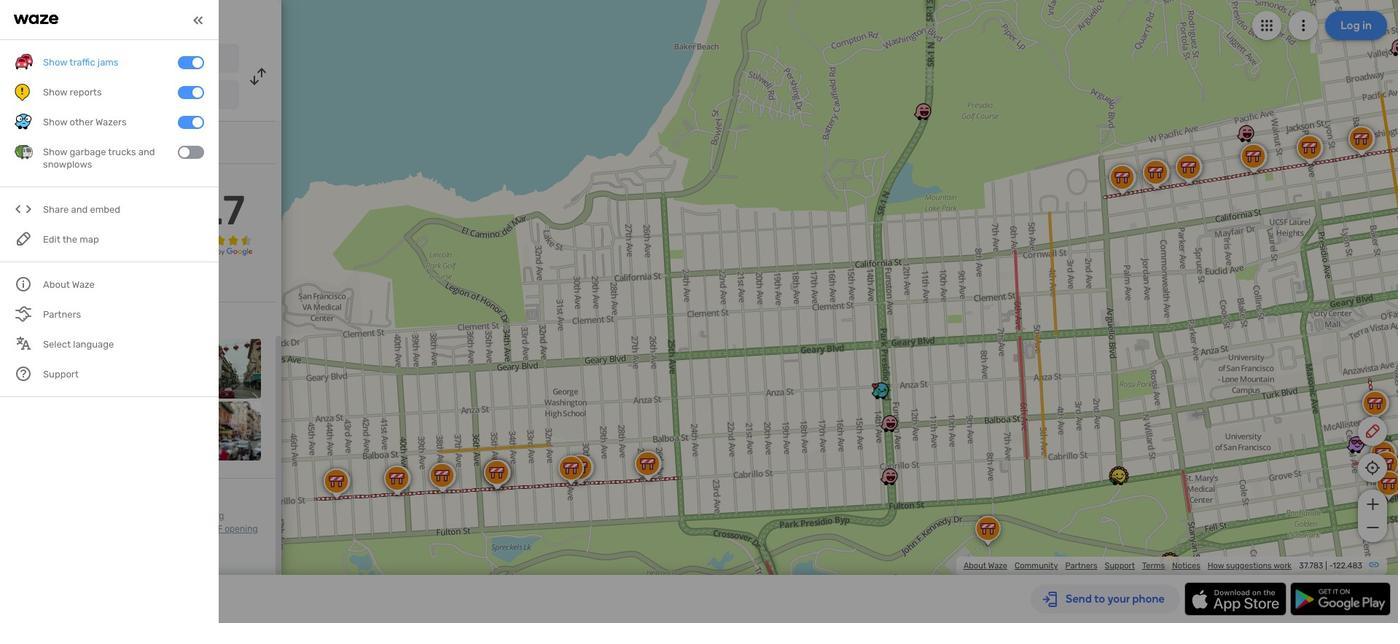 Task type: describe. For each thing, give the bounding box(es) containing it.
computer image
[[15, 131, 32, 149]]

terms
[[1142, 561, 1165, 571]]

about waze community partners support terms notices how suggestions work
[[964, 561, 1292, 571]]

hours
[[15, 537, 38, 547]]

2 1
[[15, 229, 21, 253]]

location image
[[15, 86, 32, 104]]

5 4
[[15, 194, 21, 218]]

directions inside chinatown, sf driving directions
[[15, 524, 55, 534]]

community link
[[1015, 561, 1058, 571]]

image 5 of chinatown, sf image
[[15, 401, 74, 461]]

4.7
[[187, 187, 245, 235]]

sf for opening
[[212, 524, 223, 534]]

chinatown, sf driving directions
[[15, 511, 224, 534]]

terms link
[[1142, 561, 1165, 571]]

chinatown, for opening
[[164, 524, 210, 534]]

-
[[1329, 561, 1333, 571]]

image 3 of chinatown, sf image
[[139, 339, 199, 398]]

share and embed
[[43, 204, 120, 215]]

francisco,
[[127, 91, 169, 101]]

usa inside san francisco ca, usa
[[141, 55, 158, 65]]

support link
[[1105, 561, 1135, 571]]

usa inside chinatown san francisco, ca, usa
[[187, 91, 204, 101]]

driving
[[87, 12, 131, 28]]

summary
[[51, 175, 96, 187]]

driving
[[196, 511, 224, 521]]

0 horizontal spatial san
[[53, 53, 71, 66]]

link image
[[1368, 559, 1380, 571]]

chinatown
[[53, 90, 105, 102]]

share
[[43, 204, 69, 215]]

how
[[1208, 561, 1224, 571]]

8 photos
[[15, 317, 57, 330]]

work
[[1274, 561, 1292, 571]]

chinatown, sf driving directions link
[[15, 511, 224, 534]]

americanchinatown.com
[[44, 133, 161, 146]]



Task type: locate. For each thing, give the bounding box(es) containing it.
0 horizontal spatial usa
[[141, 55, 158, 65]]

sf inside chinatown, sf opening hours
[[212, 524, 223, 534]]

1 horizontal spatial sf
[[212, 524, 223, 534]]

image 4 of chinatown, sf image
[[202, 339, 261, 398]]

show
[[15, 276, 41, 289]]

code image
[[15, 201, 33, 219]]

sf for driving
[[183, 511, 194, 521]]

san inside chinatown san francisco, ca, usa
[[110, 91, 125, 101]]

san
[[53, 53, 71, 66], [110, 91, 125, 101]]

8
[[15, 317, 21, 330]]

ca,
[[125, 55, 139, 65], [171, 91, 185, 101]]

37.783
[[1299, 561, 1323, 571]]

current location image
[[15, 50, 32, 67]]

0 vertical spatial chinatown,
[[135, 511, 181, 521]]

review
[[15, 175, 48, 187]]

san left francisco,
[[110, 91, 125, 101]]

sf inside chinatown, sf driving directions
[[183, 511, 194, 521]]

reviews
[[43, 276, 80, 289]]

5
[[15, 194, 21, 206]]

san francisco ca, usa
[[53, 53, 158, 66]]

chinatown, for driving
[[135, 511, 181, 521]]

37.783 | -122.483
[[1299, 561, 1362, 571]]

show reviews
[[15, 276, 80, 289]]

embed
[[90, 204, 120, 215]]

review summary
[[15, 175, 96, 187]]

1 vertical spatial sf
[[212, 524, 223, 534]]

image 8 of chinatown, sf image
[[202, 401, 261, 461]]

usa
[[141, 55, 158, 65], [187, 91, 204, 101]]

chinatown, inside chinatown, sf opening hours
[[164, 524, 210, 534]]

0 horizontal spatial ca,
[[125, 55, 139, 65]]

0 vertical spatial directions
[[134, 12, 194, 28]]

1 horizontal spatial usa
[[187, 91, 204, 101]]

ca, inside chinatown san francisco, ca, usa
[[171, 91, 185, 101]]

0 horizontal spatial sf
[[183, 511, 194, 521]]

122.483
[[1333, 561, 1362, 571]]

photos
[[24, 317, 57, 330]]

1 horizontal spatial san
[[110, 91, 125, 101]]

support
[[1105, 561, 1135, 571]]

about
[[964, 561, 986, 571]]

1
[[15, 241, 19, 253]]

sf down driving
[[212, 524, 223, 534]]

partners link
[[1065, 561, 1097, 571]]

francisco
[[74, 53, 120, 66]]

waze
[[988, 561, 1007, 571]]

1 vertical spatial ca,
[[171, 91, 185, 101]]

image 6 of chinatown, sf image
[[77, 401, 136, 461]]

pencil image
[[1364, 423, 1381, 440]]

chinatown, sf opening hours
[[15, 524, 258, 547]]

image 7 of chinatown, sf image
[[139, 401, 199, 461]]

directions right driving
[[134, 12, 194, 28]]

usa up francisco,
[[141, 55, 158, 65]]

notices link
[[1172, 561, 1200, 571]]

chinatown, up chinatown, sf opening hours
[[135, 511, 181, 521]]

1 vertical spatial san
[[110, 91, 125, 101]]

and
[[71, 204, 88, 215]]

chinatown, sf opening hours link
[[15, 524, 258, 547]]

chinatown san francisco, ca, usa
[[53, 90, 204, 102]]

0 horizontal spatial directions
[[15, 524, 55, 534]]

chinatown, inside chinatown, sf driving directions
[[135, 511, 181, 521]]

ca, inside san francisco ca, usa
[[125, 55, 139, 65]]

san left francisco at top
[[53, 53, 71, 66]]

community
[[1015, 561, 1058, 571]]

sf left driving
[[183, 511, 194, 521]]

partners
[[1065, 561, 1097, 571]]

ca, right francisco at top
[[125, 55, 139, 65]]

0 vertical spatial usa
[[141, 55, 158, 65]]

4
[[15, 206, 21, 218]]

image 1 of chinatown, sf image
[[15, 339, 74, 398]]

1 horizontal spatial directions
[[134, 12, 194, 28]]

usa right francisco,
[[187, 91, 204, 101]]

how suggestions work link
[[1208, 561, 1292, 571]]

directions up hours
[[15, 524, 55, 534]]

about waze link
[[964, 561, 1007, 571]]

0 vertical spatial san
[[53, 53, 71, 66]]

2
[[15, 229, 21, 242]]

chinatown, down driving
[[164, 524, 210, 534]]

directions
[[134, 12, 194, 28], [15, 524, 55, 534]]

image 2 of chinatown, sf image
[[77, 339, 136, 398]]

1 vertical spatial usa
[[187, 91, 204, 101]]

zoom out image
[[1363, 519, 1382, 536]]

ca, right francisco,
[[171, 91, 185, 101]]

zoom in image
[[1363, 496, 1382, 513]]

chinatown,
[[135, 511, 181, 521], [164, 524, 210, 534]]

share and embed link
[[15, 195, 204, 225]]

0 vertical spatial sf
[[183, 511, 194, 521]]

1 vertical spatial chinatown,
[[164, 524, 210, 534]]

notices
[[1172, 561, 1200, 571]]

1 horizontal spatial ca,
[[171, 91, 185, 101]]

|
[[1325, 561, 1327, 571]]

0 vertical spatial ca,
[[125, 55, 139, 65]]

opening
[[225, 524, 258, 534]]

suggestions
[[1226, 561, 1272, 571]]

sf
[[183, 511, 194, 521], [212, 524, 223, 534]]

driving directions
[[87, 12, 194, 28]]

1 vertical spatial directions
[[15, 524, 55, 534]]



Task type: vqa. For each thing, say whether or not it's contained in the screenshot.
"Bowery,"
no



